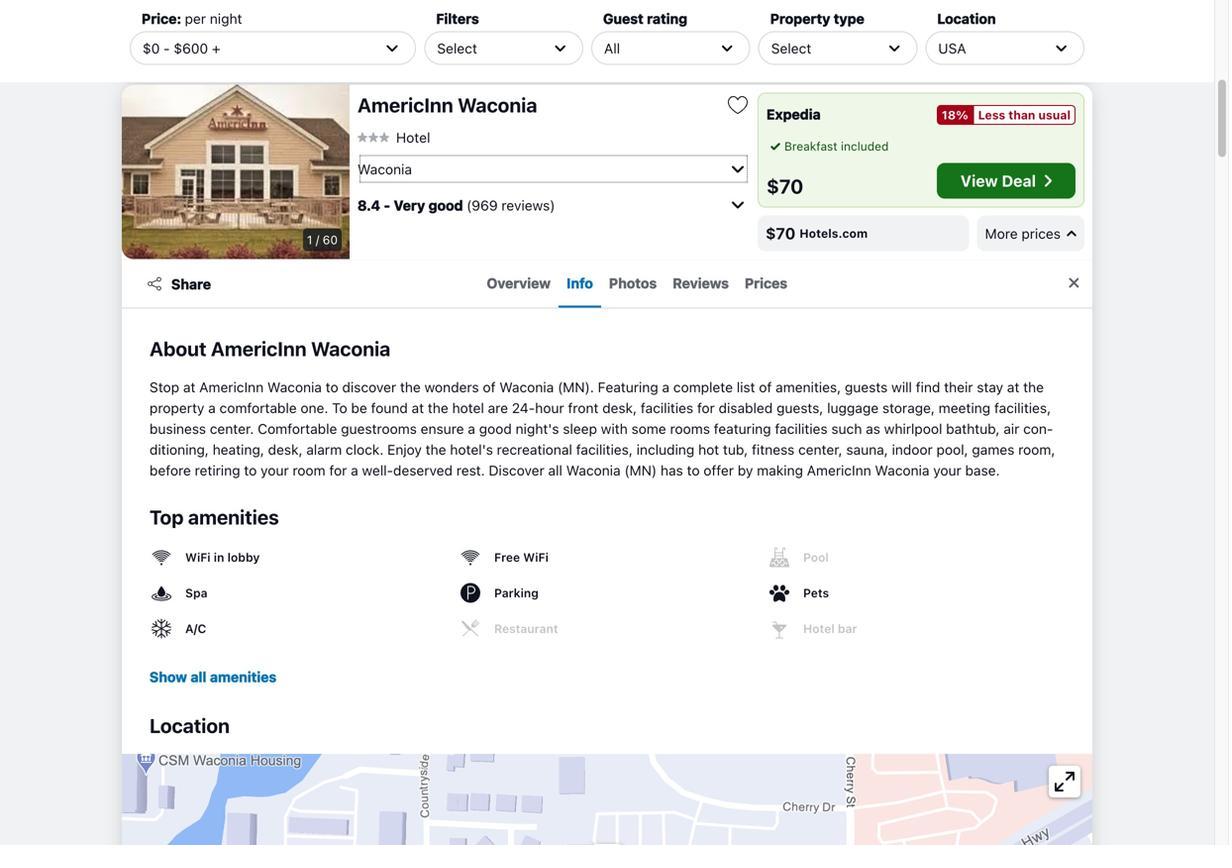 Task type: vqa. For each thing, say whether or not it's contained in the screenshot.


Task type: describe. For each thing, give the bounding box(es) containing it.
wifi in lobby
[[185, 550, 260, 564]]

more prices button for $70
[[977, 215, 1085, 251]]

prices for $135
[[1022, 43, 1061, 59]]

2 horizontal spatial at
[[1007, 379, 1020, 395]]

1 vertical spatial facilities
[[775, 421, 828, 437]]

hour inside stop at americinn waconia to discover the wonders of waconia (mn). featuring a complete list of amenities, guests will find their stay at the property a comfortable one. to be found at the hotel are 24-hour front desk, facilities for disabled guests, luggage storage, meeting facilities, business center. comfortable guestrooms ensure a good night's sleep with some rooms featuring facilities such as whirlpool bathtub, air con ditioning, heating, desk, alarm clock. enjoy the hotel's recreational facilities, including hot tub, fitness center, sauna, indoor pool, games room, before retiring to your room for a well-deserved rest. discover all waconia (mn) has to offer by making americinn waconia your base.
[[535, 400, 564, 416]]

all amenities
[[150, 665, 238, 681]]

tab list containing overview
[[223, 260, 1052, 308]]

1 of from the left
[[483, 379, 496, 395]]

center.
[[210, 421, 254, 437]]

8.2 - very good (7582 reviews)
[[358, 32, 562, 49]]

breakfast included button
[[767, 137, 889, 155]]

indoor
[[892, 441, 933, 458]]

amenities,
[[776, 379, 841, 395]]

1 vertical spatial for
[[329, 462, 347, 478]]

found
[[371, 400, 408, 416]]

accessible bathroom accessible parking wheelchair accessible
[[779, 793, 904, 845]]

hotels.com for $135
[[808, 44, 877, 58]]

all for all
[[604, 40, 620, 56]]

1 for $70
[[307, 233, 312, 247]]

usual
[[1039, 108, 1071, 122]]

very for 8.2
[[393, 32, 425, 49]]

deal
[[1002, 171, 1036, 190]]

guestrooms
[[341, 421, 417, 437]]

has
[[661, 462, 683, 478]]

stop
[[150, 379, 179, 395]]

info
[[567, 275, 593, 291]]

deserved
[[393, 462, 453, 478]]

amenities inside button
[[210, 669, 277, 685]]

pets
[[803, 586, 829, 600]]

heating
[[518, 773, 560, 787]]

breakfast included
[[785, 139, 889, 153]]

view deal button
[[937, 163, 1076, 199]]

free wifi
[[494, 550, 549, 564]]

1 / 60
[[307, 233, 338, 247]]

0 vertical spatial $70
[[767, 174, 804, 198]]

with inside 24-hour reception breakfast business centre computer with internet conference rooms deck chairs elevator
[[228, 773, 251, 787]]

stay
[[977, 379, 1004, 395]]

more prices button for $135
[[977, 33, 1085, 69]]

type
[[834, 10, 865, 27]]

before
[[150, 462, 191, 478]]

offer
[[704, 462, 734, 478]]

pool,
[[937, 441, 968, 458]]

rooms inside 24-hour reception breakfast business centre computer with internet conference rooms deck chairs elevator
[[237, 792, 272, 806]]

hotel for hotel
[[396, 129, 430, 145]]

per
[[185, 10, 206, 27]]

ensure
[[421, 421, 464, 437]]

photos button
[[601, 260, 665, 308]]

a up center.
[[208, 400, 216, 416]]

a/c
[[185, 622, 206, 635]]

view
[[961, 171, 998, 190]]

good for (969 reviews)
[[429, 197, 463, 213]]

the up the 'ensure'
[[428, 400, 449, 416]]

1 your from the left
[[261, 462, 289, 478]]

recreational
[[497, 441, 572, 458]]

8.2
[[358, 32, 380, 49]]

share
[[171, 276, 211, 292]]

are
[[488, 400, 508, 416]]

0 horizontal spatial at
[[183, 379, 196, 395]]

room
[[293, 462, 326, 478]]

discover
[[342, 379, 396, 395]]

waconia down ditioning,
[[566, 462, 621, 478]]

filters
[[436, 10, 479, 27]]

room,
[[1019, 441, 1055, 458]]

$600
[[174, 40, 208, 56]]

reviews) for (7582 reviews)
[[508, 32, 562, 49]]

luggage
[[827, 400, 879, 416]]

tub,
[[723, 441, 748, 458]]

select for filters
[[437, 40, 477, 56]]

a left well-
[[351, 462, 358, 478]]

8.4 - very good (969 reviews)
[[358, 197, 555, 213]]

hotel button
[[358, 129, 430, 146]]

stop at americinn waconia to discover the wonders of waconia (mn). featuring a complete list of amenities, guests will find their stay at the property a comfortable one. to be found at the hotel are 24-hour front desk, facilities for disabled guests, luggage storage, meeting facilities, business center. comfortable guestrooms ensure a good night's sleep with some rooms featuring facilities such as whirlpool bathtub, air con ditioning, heating, desk, alarm clock. enjoy the hotel's recreational facilities, including hot tub, fitness center, sauna, indoor pool, games room, before retiring to your room for a well-deserved rest. discover all waconia (mn) has to offer by making americinn waconia your base.
[[150, 379, 1055, 478]]

50
[[323, 51, 338, 64]]

2 wifi from the left
[[523, 550, 549, 564]]

8.4
[[358, 197, 380, 213]]

1 horizontal spatial facilities,
[[995, 400, 1051, 416]]

fitness
[[752, 441, 795, 458]]

games
[[972, 441, 1015, 458]]

hotels.com for $70
[[800, 226, 868, 240]]

conference
[[169, 792, 234, 806]]

price:
[[142, 10, 181, 27]]

more for $70
[[985, 225, 1018, 241]]

- for 8.4
[[384, 197, 390, 213]]

hour inside 24-hour reception breakfast business centre computer with internet conference rooms deck chairs elevator
[[189, 717, 215, 731]]

wonders
[[425, 379, 479, 395]]

map region
[[122, 754, 1093, 845]]

sauna,
[[846, 441, 888, 458]]

center,
[[799, 441, 843, 458]]

the up found
[[400, 379, 421, 395]]

(969
[[467, 197, 498, 213]]

parking
[[843, 812, 885, 826]]

comfortable
[[220, 400, 297, 416]]

americinn inside button
[[358, 93, 453, 116]]

night's
[[516, 421, 559, 437]]

one.
[[301, 400, 328, 416]]

storage,
[[883, 400, 935, 416]]

the up con
[[1023, 379, 1044, 395]]

electric
[[474, 830, 516, 844]]

restaurant
[[494, 622, 558, 635]]

2 horizontal spatial to
[[687, 462, 700, 478]]

front
[[568, 400, 599, 416]]

heating,
[[213, 441, 264, 458]]

more prices for $70
[[985, 225, 1061, 241]]

breakfast inside 24-hour reception breakfast business centre computer with internet conference rooms deck chairs elevator
[[169, 736, 222, 749]]

complete
[[673, 379, 733, 395]]

con
[[1023, 421, 1053, 437]]

0 horizontal spatial facilities
[[641, 400, 694, 416]]

0 vertical spatial desk,
[[602, 400, 637, 416]]

americinn waconia button
[[358, 93, 718, 117]]

than
[[1009, 108, 1036, 122]]

meeting
[[939, 400, 991, 416]]

guests,
[[777, 400, 824, 416]]

(mn)
[[625, 462, 657, 478]]

waconia up are
[[500, 379, 554, 395]]

will
[[892, 379, 912, 395]]

prices for $70
[[1022, 225, 1061, 241]]

a left complete
[[662, 379, 670, 395]]

top amenities
[[150, 505, 279, 529]]

1 accessible from the top
[[779, 793, 839, 807]]

enjoy
[[387, 441, 422, 458]]

centre
[[222, 754, 258, 768]]



Task type: locate. For each thing, give the bounding box(es) containing it.
included
[[841, 139, 889, 153]]

americinn waconia, (waconia, usa) image
[[122, 85, 350, 259]]

2 vertical spatial good
[[479, 421, 512, 437]]

good for (7582 reviews)
[[428, 32, 463, 49]]

pool
[[803, 550, 829, 564]]

0 vertical spatial for
[[697, 400, 715, 416]]

1 horizontal spatial your
[[933, 462, 962, 478]]

0 horizontal spatial wifi
[[185, 550, 211, 564]]

0 vertical spatial /
[[316, 51, 320, 64]]

1 very from the top
[[393, 32, 425, 49]]

property
[[150, 400, 205, 416]]

for down alarm
[[329, 462, 347, 478]]

waconia down hotel button
[[358, 161, 412, 177]]

1 vertical spatial desk,
[[268, 441, 303, 458]]

elevator
[[169, 830, 214, 844]]

1 left 60
[[307, 233, 312, 247]]

featuring
[[598, 379, 658, 395]]

2 / from the top
[[316, 233, 319, 247]]

with down 'centre'
[[228, 773, 251, 787]]

24-hour reception breakfast business centre computer with internet conference rooms deck chairs elevator
[[169, 717, 298, 844]]

2 more prices button from the top
[[977, 215, 1085, 251]]

1 horizontal spatial location
[[938, 10, 996, 27]]

good down filters
[[428, 32, 463, 49]]

the down the 'ensure'
[[426, 441, 446, 458]]

2 prices from the top
[[1022, 225, 1061, 241]]

show all amenities button
[[150, 664, 277, 689]]

2 more from the top
[[985, 225, 1018, 241]]

0 horizontal spatial select
[[437, 40, 477, 56]]

amenities for top amenities
[[188, 505, 279, 529]]

their
[[944, 379, 973, 395]]

wheelchair
[[779, 831, 842, 845]]

2 more prices from the top
[[985, 225, 1061, 241]]

more right usa
[[985, 43, 1018, 59]]

0 horizontal spatial location
[[150, 714, 230, 737]]

with right sleep
[[601, 421, 628, 437]]

1 horizontal spatial select
[[771, 40, 812, 56]]

1 vertical spatial breakfast
[[169, 736, 222, 749]]

breakfast up "business"
[[169, 736, 222, 749]]

hotel for hotel bar
[[803, 622, 835, 635]]

machine
[[515, 792, 562, 806]]

of up are
[[483, 379, 496, 395]]

hotels.com
[[808, 44, 877, 58], [800, 226, 868, 240]]

good
[[428, 32, 463, 49], [429, 197, 463, 213], [479, 421, 512, 437]]

hotel yosemite view lodge, (el portal, usa) image
[[122, 0, 350, 77]]

/ for $135
[[316, 51, 320, 64]]

tab list
[[223, 260, 1052, 308]]

0 horizontal spatial all
[[191, 669, 207, 685]]

$70 up prices
[[766, 224, 796, 243]]

hotel left the bar on the right of page
[[803, 622, 835, 635]]

1 for $135
[[307, 51, 313, 64]]

good down are
[[479, 421, 512, 437]]

0 horizontal spatial desk,
[[268, 441, 303, 458]]

1 vertical spatial accessible
[[779, 812, 839, 826]]

0 vertical spatial 1
[[307, 51, 313, 64]]

show
[[150, 669, 187, 685]]

24- inside stop at americinn waconia to discover the wonders of waconia (mn). featuring a complete list of amenities, guests will find their stay at the property a comfortable one. to be found at the hotel are 24-hour front desk, facilities for disabled guests, luggage storage, meeting facilities, business center. comfortable guestrooms ensure a good night's sleep with some rooms featuring facilities such as whirlpool bathtub, air con ditioning, heating, desk, alarm clock. enjoy the hotel's recreational facilities, including hot tub, fitness center, sauna, indoor pool, games room, before retiring to your room for a well-deserved rest. discover all waconia (mn) has to offer by making americinn waconia your base.
[[512, 400, 535, 416]]

reviews) for (969 reviews)
[[502, 197, 555, 213]]

view deal
[[961, 171, 1036, 190]]

1 left 50
[[307, 51, 313, 64]]

hotels.com down type
[[808, 44, 877, 58]]

1 horizontal spatial hour
[[535, 400, 564, 416]]

1 horizontal spatial breakfast
[[785, 139, 838, 153]]

price: per night
[[142, 10, 242, 27]]

select down filters
[[437, 40, 477, 56]]

0 vertical spatial hour
[[535, 400, 564, 416]]

waconia up discover
[[311, 337, 391, 360]]

wifi right free
[[523, 550, 549, 564]]

1 horizontal spatial rooms
[[670, 421, 710, 437]]

to up to
[[326, 379, 338, 395]]

amenities up lobby
[[188, 505, 279, 529]]

desk, down "featuring"
[[602, 400, 637, 416]]

a up hotel's
[[468, 421, 475, 437]]

more prices up than
[[985, 43, 1061, 59]]

$135
[[766, 42, 804, 60]]

hour up "business"
[[189, 717, 215, 731]]

0 horizontal spatial to
[[244, 462, 257, 478]]

select down the property at the right top
[[771, 40, 812, 56]]

business
[[150, 421, 206, 437]]

very right 8.4
[[394, 197, 425, 213]]

wifi left in
[[185, 550, 211, 564]]

less
[[978, 108, 1006, 122]]

very for 8.4
[[394, 197, 425, 213]]

1
[[307, 51, 313, 64], [307, 233, 312, 247]]

1 vertical spatial facilities,
[[576, 441, 633, 458]]

(7582
[[466, 32, 504, 49]]

all
[[548, 462, 563, 478], [191, 669, 207, 685]]

0 horizontal spatial rooms
[[237, 792, 272, 806]]

very right 8.2 at the top left of the page
[[393, 32, 425, 49]]

amenities down a/c
[[171, 665, 238, 681]]

accessible
[[779, 793, 839, 807], [779, 812, 839, 826]]

1 vertical spatial good
[[429, 197, 463, 213]]

1 vertical spatial all
[[191, 669, 207, 685]]

0 horizontal spatial of
[[483, 379, 496, 395]]

desk,
[[602, 400, 637, 416], [268, 441, 303, 458]]

accessible
[[845, 831, 904, 845]]

0 vertical spatial hotel
[[396, 129, 430, 145]]

$0 - $600 +
[[143, 40, 221, 56]]

share button
[[134, 266, 223, 302]]

- right 8.4
[[384, 197, 390, 213]]

0 vertical spatial reviews)
[[508, 32, 562, 49]]

hotel down americinn waconia
[[396, 129, 430, 145]]

hotels.com down breakfast included
[[800, 226, 868, 240]]

1 wifi from the left
[[185, 550, 211, 564]]

rest.
[[457, 462, 485, 478]]

prices
[[745, 275, 788, 291]]

facilities, down sleep
[[576, 441, 633, 458]]

-
[[383, 32, 390, 49], [164, 40, 170, 56], [384, 197, 390, 213]]

0 horizontal spatial facilities,
[[576, 441, 633, 458]]

ditioning,
[[150, 421, 1053, 458]]

desk, down comfortable in the left of the page
[[268, 441, 303, 458]]

- for 8.2
[[383, 32, 390, 49]]

0 vertical spatial prices
[[1022, 43, 1061, 59]]

2 of from the left
[[759, 379, 772, 395]]

1 horizontal spatial wifi
[[523, 550, 549, 564]]

0 vertical spatial all
[[548, 462, 563, 478]]

more prices down deal
[[985, 225, 1061, 241]]

(upon
[[522, 754, 554, 768]]

info button
[[559, 260, 601, 308]]

1 vertical spatial hour
[[189, 717, 215, 731]]

americinn
[[358, 93, 453, 116], [211, 337, 307, 360], [199, 379, 264, 395], [807, 462, 871, 478]]

hotel's
[[450, 441, 493, 458]]

/ left 60
[[316, 233, 319, 247]]

/ for $70
[[316, 233, 319, 247]]

/
[[316, 51, 320, 64], [316, 233, 319, 247]]

rooms down internet
[[237, 792, 272, 806]]

more
[[985, 43, 1018, 59], [985, 225, 1018, 241]]

all right show
[[191, 669, 207, 685]]

0 vertical spatial 24-
[[512, 400, 535, 416]]

free
[[494, 550, 520, 564]]

0 vertical spatial good
[[428, 32, 463, 49]]

hotel inside hotel button
[[396, 129, 430, 145]]

alarm
[[306, 441, 342, 458]]

to right the has
[[687, 462, 700, 478]]

night
[[210, 10, 242, 27]]

business
[[169, 754, 219, 768]]

all inside stop at americinn waconia to discover the wonders of waconia (mn). featuring a complete list of amenities, guests will find their stay at the property a comfortable one. to be found at the hotel are 24-hour front desk, facilities for disabled guests, luggage storage, meeting facilities, business center. comfortable guestrooms ensure a good night's sleep with some rooms featuring facilities such as whirlpool bathtub, air con ditioning, heating, desk, alarm clock. enjoy the hotel's recreational facilities, including hot tub, fitness center, sauna, indoor pool, games room, before retiring to your room for a well-deserved rest. discover all waconia (mn) has to offer by making americinn waconia your base.
[[548, 462, 563, 478]]

top
[[150, 505, 184, 529]]

location up usa
[[938, 10, 996, 27]]

0 vertical spatial rooms
[[670, 421, 710, 437]]

1 vertical spatial rooms
[[237, 792, 272, 806]]

1 vertical spatial hotel
[[803, 622, 835, 635]]

1 / from the top
[[316, 51, 320, 64]]

1 more prices from the top
[[985, 43, 1061, 59]]

0 horizontal spatial breakfast
[[169, 736, 222, 749]]

- for $0
[[164, 40, 170, 56]]

1 horizontal spatial all
[[604, 40, 620, 56]]

0 horizontal spatial hotel
[[396, 129, 430, 145]]

1 vertical spatial all
[[150, 665, 167, 681]]

1 horizontal spatial at
[[412, 400, 424, 416]]

0 horizontal spatial 24-
[[169, 717, 189, 731]]

0 vertical spatial facilities,
[[995, 400, 1051, 416]]

1 vertical spatial more prices
[[985, 225, 1061, 241]]

18% less than usual
[[942, 108, 1071, 122]]

2 very from the top
[[394, 197, 425, 213]]

select for property type
[[771, 40, 812, 56]]

rooms up hot
[[670, 421, 710, 437]]

location up "business"
[[150, 714, 230, 737]]

hotel
[[452, 400, 484, 416]]

of right list
[[759, 379, 772, 395]]

1 horizontal spatial 24-
[[512, 400, 535, 416]]

show all amenities
[[150, 669, 277, 685]]

1 vertical spatial prices
[[1022, 225, 1061, 241]]

wifi
[[185, 550, 211, 564], [523, 550, 549, 564]]

1 horizontal spatial with
[[601, 421, 628, 437]]

all down recreational
[[548, 462, 563, 478]]

more prices button up than
[[977, 33, 1085, 69]]

comfortable
[[258, 421, 337, 437]]

waconia down (7582
[[458, 93, 537, 116]]

well-
[[362, 462, 393, 478]]

all inside show all amenities button
[[191, 669, 207, 685]]

at right stay
[[1007, 379, 1020, 395]]

0 horizontal spatial your
[[261, 462, 289, 478]]

0 vertical spatial more prices
[[985, 43, 1061, 59]]

more prices for $135
[[985, 43, 1061, 59]]

1 vertical spatial hotels.com
[[800, 226, 868, 240]]

1 select from the left
[[437, 40, 477, 56]]

some
[[632, 421, 666, 437]]

more down the view deal
[[985, 225, 1018, 241]]

1 vertical spatial 24-
[[169, 717, 189, 731]]

1 vertical spatial more
[[985, 225, 1018, 241]]

by
[[738, 462, 753, 478]]

- right $0
[[164, 40, 170, 56]]

1 vertical spatial location
[[150, 714, 230, 737]]

waconia up one.
[[267, 379, 322, 395]]

in
[[214, 550, 224, 564]]

air
[[1004, 421, 1020, 437]]

to down heating,
[[244, 462, 257, 478]]

at right found
[[412, 400, 424, 416]]

chairs
[[201, 811, 235, 825]]

1 horizontal spatial hotel
[[803, 622, 835, 635]]

0 vertical spatial more prices button
[[977, 33, 1085, 69]]

more prices button
[[977, 33, 1085, 69], [977, 215, 1085, 251]]

very
[[393, 32, 425, 49], [394, 197, 425, 213]]

waconia inside americinn waconia button
[[458, 93, 537, 116]]

facilities
[[641, 400, 694, 416], [775, 421, 828, 437]]

$70 down the breakfast included 'button'
[[767, 174, 804, 198]]

1 vertical spatial reviews)
[[502, 197, 555, 213]]

/ left 50
[[316, 51, 320, 64]]

0 horizontal spatial all
[[150, 665, 167, 681]]

1 vertical spatial very
[[394, 197, 425, 213]]

hour up night's
[[535, 400, 564, 416]]

0 horizontal spatial for
[[329, 462, 347, 478]]

1 horizontal spatial desk,
[[602, 400, 637, 416]]

bathroom
[[843, 793, 897, 807]]

1 vertical spatial /
[[316, 233, 319, 247]]

0 vertical spatial hotels.com
[[808, 44, 877, 58]]

1 horizontal spatial to
[[326, 379, 338, 395]]

clock.
[[346, 441, 384, 458]]

your down pool,
[[933, 462, 962, 478]]

discover
[[489, 462, 545, 478]]

amenities up reception
[[210, 669, 277, 685]]

0 vertical spatial facilities
[[641, 400, 694, 416]]

coffee
[[474, 792, 512, 806]]

0 vertical spatial very
[[393, 32, 425, 49]]

0 vertical spatial more
[[985, 43, 1018, 59]]

1 prices from the top
[[1022, 43, 1061, 59]]

24- inside 24-hour reception breakfast business centre computer with internet conference rooms deck chairs elevator
[[169, 717, 189, 731]]

0 vertical spatial accessible
[[779, 793, 839, 807]]

1 horizontal spatial for
[[697, 400, 715, 416]]

0 vertical spatial location
[[938, 10, 996, 27]]

kettle
[[520, 830, 551, 844]]

amenities for all amenities
[[171, 665, 238, 681]]

breakfast
[[785, 139, 838, 153], [169, 736, 222, 749]]

facilities up the some
[[641, 400, 694, 416]]

reviews)
[[508, 32, 562, 49], [502, 197, 555, 213]]

reviews) right (7582
[[508, 32, 562, 49]]

prices up usual
[[1022, 43, 1061, 59]]

of
[[483, 379, 496, 395], [759, 379, 772, 395]]

more prices button down deal
[[977, 215, 1085, 251]]

breakfast down expedia
[[785, 139, 838, 153]]

1 more from the top
[[985, 43, 1018, 59]]

0 horizontal spatial with
[[228, 773, 251, 787]]

reviews button
[[665, 260, 737, 308]]

the
[[400, 379, 421, 395], [1023, 379, 1044, 395], [428, 400, 449, 416], [426, 441, 446, 458]]

1 vertical spatial more prices button
[[977, 215, 1085, 251]]

list
[[737, 379, 755, 395]]

0 horizontal spatial hour
[[189, 717, 215, 731]]

all for all amenities
[[150, 665, 167, 681]]

select
[[437, 40, 477, 56], [771, 40, 812, 56]]

2 your from the left
[[933, 462, 962, 478]]

usa
[[939, 40, 966, 56]]

featuring
[[714, 421, 771, 437]]

60
[[323, 233, 338, 247]]

for down complete
[[697, 400, 715, 416]]

hotel
[[396, 129, 430, 145], [803, 622, 835, 635]]

24- up night's
[[512, 400, 535, 416]]

bathtub
[[474, 754, 518, 768]]

sleep
[[563, 421, 597, 437]]

1 horizontal spatial of
[[759, 379, 772, 395]]

1 vertical spatial $70
[[766, 224, 796, 243]]

1 vertical spatial 1
[[307, 233, 312, 247]]

with inside stop at americinn waconia to discover the wonders of waconia (mn). featuring a complete list of amenities, guests will find their stay at the property a comfortable one. to be found at the hotel are 24-hour front desk, facilities for disabled guests, luggage storage, meeting facilities, business center. comfortable guestrooms ensure a good night's sleep with some rooms featuring facilities such as whirlpool bathtub, air con ditioning, heating, desk, alarm clock. enjoy the hotel's recreational facilities, including hot tub, fitness center, sauna, indoor pool, games room, before retiring to your room for a well-deserved rest. discover all waconia (mn) has to offer by making americinn waconia your base.
[[601, 421, 628, 437]]

1 vertical spatial with
[[228, 773, 251, 787]]

all
[[604, 40, 620, 56], [150, 665, 167, 681]]

good inside stop at americinn waconia to discover the wonders of waconia (mn). featuring a complete list of amenities, guests will find their stay at the property a comfortable one. to be found at the hotel are 24-hour front desk, facilities for disabled guests, luggage storage, meeting facilities, business center. comfortable guestrooms ensure a good night's sleep with some rooms featuring facilities such as whirlpool bathtub, air con ditioning, heating, desk, alarm clock. enjoy the hotel's recreational facilities, including hot tub, fitness center, sauna, indoor pool, games room, before retiring to your room for a well-deserved rest. discover all waconia (mn) has to offer by making americinn waconia your base.
[[479, 421, 512, 437]]

2 accessible from the top
[[779, 812, 839, 826]]

0 vertical spatial with
[[601, 421, 628, 437]]

rooms inside stop at americinn waconia to discover the wonders of waconia (mn). featuring a complete list of amenities, guests will find their stay at the property a comfortable one. to be found at the hotel are 24-hour front desk, facilities for disabled guests, luggage storage, meeting facilities, business center. comfortable guestrooms ensure a good night's sleep with some rooms featuring facilities such as whirlpool bathtub, air con ditioning, heating, desk, alarm clock. enjoy the hotel's recreational facilities, including hot tub, fitness center, sauna, indoor pool, games room, before retiring to your room for a well-deserved rest. discover all waconia (mn) has to offer by making americinn waconia your base.
[[670, 421, 710, 437]]

1 more prices button from the top
[[977, 33, 1085, 69]]

1 horizontal spatial all
[[548, 462, 563, 478]]

prices button
[[737, 260, 796, 308]]

24- up "business"
[[169, 717, 189, 731]]

at up property
[[183, 379, 196, 395]]

facilities, up air
[[995, 400, 1051, 416]]

waconia button
[[358, 153, 750, 185]]

0 vertical spatial breakfast
[[785, 139, 838, 153]]

2 select from the left
[[771, 40, 812, 56]]

more for $135
[[985, 43, 1018, 59]]

to
[[326, 379, 338, 395], [244, 462, 257, 478], [687, 462, 700, 478]]

- right 8.2 at the top left of the page
[[383, 32, 390, 49]]

0 vertical spatial all
[[604, 40, 620, 56]]

facilities down guests,
[[775, 421, 828, 437]]

prices down deal
[[1022, 225, 1061, 241]]

waconia down indoor
[[875, 462, 930, 478]]

to
[[332, 400, 347, 416]]

reviews) down waconia button
[[502, 197, 555, 213]]

waconia inside waconia button
[[358, 161, 412, 177]]

prices
[[1022, 43, 1061, 59], [1022, 225, 1061, 241]]

breakfast inside 'button'
[[785, 139, 838, 153]]

good left (969
[[429, 197, 463, 213]]

1 horizontal spatial facilities
[[775, 421, 828, 437]]

(mn).
[[558, 379, 594, 395]]

your left room
[[261, 462, 289, 478]]

bathtub (upon inquiry) central heating coffee machine desk electric kettle
[[474, 754, 600, 844]]



